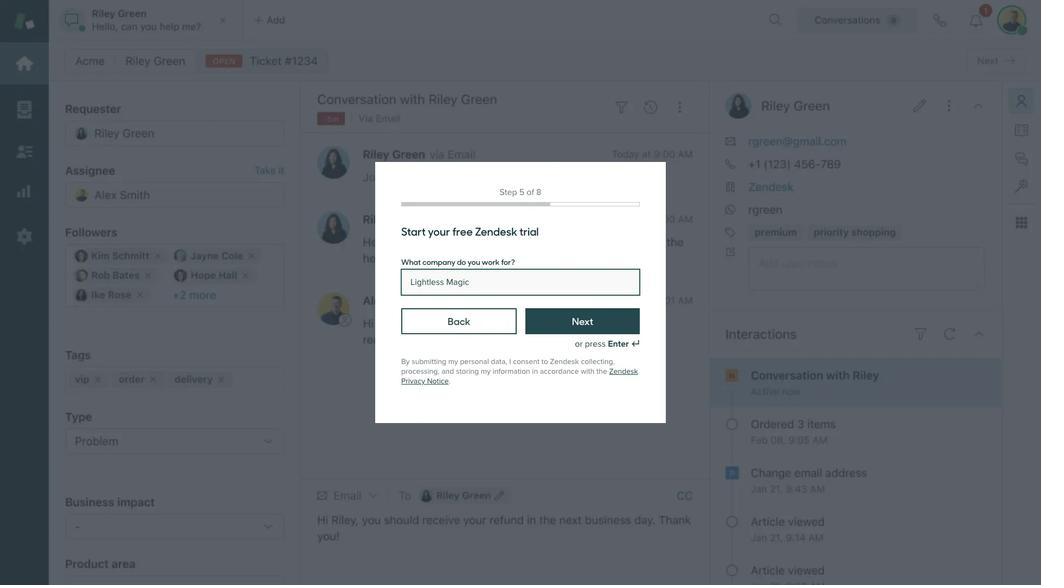 Task type: vqa. For each thing, say whether or not it's contained in the screenshot.
of
yes



Task type: locate. For each thing, give the bounding box(es) containing it.
what company do you work for?
[[401, 257, 515, 267]]

step 5 of 8
[[500, 187, 541, 198]]

press
[[585, 339, 606, 350]]

information
[[493, 367, 530, 376]]

zendesk inside by submitting my personal data, i consent to zendesk collecting, processing, and storing my information in accordance with the
[[550, 357, 579, 367]]

start your free zendesk trial
[[401, 223, 539, 239]]

notice
[[427, 377, 449, 386]]

1 vertical spatial my
[[481, 367, 491, 376]]

zendesk up work
[[475, 223, 517, 239]]

accordance
[[540, 367, 579, 376]]

zendesk inside zendesk privacy notice
[[609, 367, 638, 376]]

work
[[482, 257, 500, 267]]

submitting
[[412, 357, 446, 367]]

0 vertical spatial zendesk
[[475, 223, 517, 239]]

.
[[449, 377, 451, 386]]

my up the and at left
[[448, 357, 458, 367]]

0 horizontal spatial my
[[448, 357, 458, 367]]

processing,
[[401, 367, 440, 376]]

or
[[575, 339, 583, 350]]

enter image
[[631, 340, 640, 349]]

to
[[542, 357, 548, 367]]

zendesk right the at bottom
[[609, 367, 638, 376]]

zendesk up accordance
[[550, 357, 579, 367]]

personal
[[460, 357, 489, 367]]

2 vertical spatial zendesk
[[609, 367, 638, 376]]

What company do you work for? text field
[[401, 270, 640, 296]]

product ui image
[[0, 0, 1041, 586]]

company
[[422, 257, 456, 267]]

2 horizontal spatial zendesk
[[609, 367, 638, 376]]

you
[[468, 257, 480, 267]]

1 horizontal spatial zendesk
[[550, 357, 579, 367]]

zendesk
[[475, 223, 517, 239], [550, 357, 579, 367], [609, 367, 638, 376]]

my down personal
[[481, 367, 491, 376]]

1 vertical spatial zendesk
[[550, 357, 579, 367]]

by submitting my personal data, i consent to zendesk collecting, processing, and storing my information in accordance with the
[[401, 357, 615, 376]]

data,
[[491, 357, 507, 367]]

my
[[448, 357, 458, 367], [481, 367, 491, 376]]



Task type: describe. For each thing, give the bounding box(es) containing it.
or press enter
[[575, 339, 629, 350]]

0 horizontal spatial zendesk
[[475, 223, 517, 239]]

do
[[457, 257, 466, 267]]

consent
[[513, 357, 540, 367]]

and
[[442, 367, 454, 376]]

in
[[532, 367, 538, 376]]

next
[[572, 315, 593, 328]]

of
[[527, 187, 534, 198]]

trial
[[520, 223, 539, 239]]

what
[[401, 257, 421, 267]]

enter
[[608, 339, 629, 350]]

by
[[401, 357, 410, 367]]

storing
[[456, 367, 479, 376]]

for?
[[501, 257, 515, 267]]

8
[[536, 187, 541, 198]]

5
[[519, 187, 525, 198]]

i
[[509, 357, 511, 367]]

privacy
[[401, 377, 425, 386]]

the
[[597, 367, 607, 376]]

start
[[401, 223, 426, 239]]

back
[[448, 315, 470, 328]]

back button
[[401, 309, 517, 335]]

0 vertical spatial my
[[448, 357, 458, 367]]

1 horizontal spatial my
[[481, 367, 491, 376]]

step
[[500, 187, 517, 198]]

zendesk privacy notice
[[401, 367, 638, 386]]

your
[[428, 223, 450, 239]]

zendesk privacy notice link
[[401, 367, 638, 386]]

free
[[452, 223, 473, 239]]

next button
[[526, 309, 640, 335]]

with
[[581, 367, 595, 376]]

collecting,
[[581, 357, 615, 367]]



